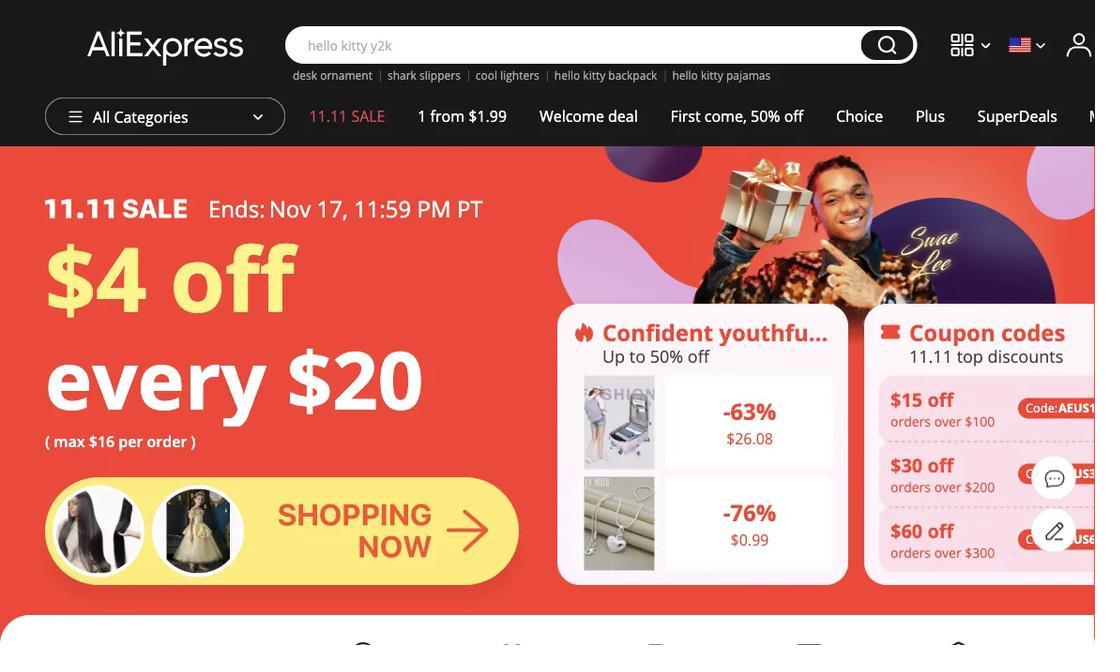 Task type: locate. For each thing, give the bounding box(es) containing it.
1 horizontal spatial 50%
[[751, 106, 780, 126]]

orders for $60
[[891, 544, 931, 562]]

0 vertical spatial code:
[[1026, 400, 1058, 417]]

3 code: from the top
[[1026, 532, 1058, 548]]

shark slippers
[[387, 68, 461, 83]]

icon image left coupon
[[879, 321, 902, 344]]

1 kitty from the left
[[583, 68, 605, 83]]

0 vertical spatial 11.11
[[309, 106, 347, 126]]

None button
[[861, 30, 914, 60]]

orders inside $60 off orders over $300
[[891, 544, 931, 562]]

kitty down hello kitty y2k text field
[[583, 68, 605, 83]]

over
[[934, 413, 962, 430], [934, 478, 962, 496], [934, 544, 962, 562]]

icon image left confident
[[572, 321, 595, 344]]

$15
[[891, 387, 923, 413]]

to
[[629, 345, 646, 368]]

code: left aeus1
[[1026, 400, 1058, 417]]

kitty for pajamas
[[701, 68, 723, 83]]

orders up '$30'
[[891, 413, 931, 430]]

1 vertical spatial over
[[934, 478, 962, 496]]

orders inside $15 off orders over $100
[[891, 413, 931, 430]]

1 orders from the top
[[891, 413, 931, 430]]

over left "$100"
[[934, 413, 962, 430]]

0 horizontal spatial hello
[[554, 68, 580, 83]]

2 kitty from the left
[[701, 68, 723, 83]]

product image image for -76%
[[584, 477, 655, 571]]

product image image
[[584, 376, 655, 470], [584, 477, 655, 571]]

2 product image image from the top
[[584, 477, 655, 571]]

11.11 for 11.11 top discounts
[[909, 345, 952, 368]]

over inside $30 off orders over $200
[[934, 478, 962, 496]]

- inside -63% $26.08
[[723, 396, 730, 427]]

hello up first
[[672, 68, 698, 83]]

11.11 inside '11.11 sale' link
[[309, 106, 347, 126]]

orders
[[891, 413, 931, 430], [891, 478, 931, 496], [891, 544, 931, 562]]

1
[[418, 106, 426, 126]]

63%
[[730, 396, 776, 427]]

desk
[[293, 68, 317, 83]]

$30 off orders over $200
[[891, 452, 995, 496]]

kitty
[[583, 68, 605, 83], [701, 68, 723, 83]]

-76% $0.99
[[723, 498, 776, 550]]

1 vertical spatial 50%
[[650, 345, 683, 368]]

code: for $15 off
[[1026, 400, 1058, 417]]

icon image
[[572, 321, 595, 344], [879, 321, 902, 344]]

over for $30 off
[[934, 478, 962, 496]]

1 over from the top
[[934, 413, 962, 430]]

1 horizontal spatial kitty
[[701, 68, 723, 83]]

2 orders from the top
[[891, 478, 931, 496]]

over left the $200 on the bottom of page
[[934, 478, 962, 496]]

2 icon image from the left
[[879, 321, 902, 344]]

off
[[784, 106, 803, 126], [170, 217, 294, 338], [688, 345, 709, 368], [928, 387, 954, 413], [928, 452, 954, 478], [928, 518, 954, 544]]

1 vertical spatial product image image
[[584, 477, 655, 571]]

off for $30 off orders over $200
[[928, 452, 954, 478]]

hello for hello kitty backpack
[[554, 68, 580, 83]]

1 horizontal spatial 11.11
[[909, 345, 952, 368]]

0 vertical spatial product image image
[[584, 376, 655, 470]]

- inside -76% $0.99
[[723, 498, 730, 528]]

0 horizontal spatial kitty
[[583, 68, 605, 83]]

1 horizontal spatial icon image
[[879, 321, 902, 344]]

0 vertical spatial orders
[[891, 413, 931, 430]]

1 hello from the left
[[554, 68, 580, 83]]

2 vertical spatial over
[[934, 544, 962, 562]]

1 icon image from the left
[[572, 321, 595, 344]]

code:
[[1026, 400, 1058, 417], [1026, 466, 1058, 482], [1026, 532, 1058, 548]]

off inside $15 off orders over $100
[[928, 387, 954, 413]]

orders up $60
[[891, 478, 931, 496]]

1 - from the top
[[723, 396, 730, 427]]

76%
[[730, 498, 776, 528]]

50%
[[751, 106, 780, 126], [650, 345, 683, 368]]

cool lighters link
[[476, 68, 539, 83]]

17,
[[317, 193, 348, 224]]

kitty left pajamas
[[701, 68, 723, 83]]

11.11
[[309, 106, 347, 126], [909, 345, 952, 368]]

hello down hello kitty y2k text field
[[554, 68, 580, 83]]

2 vertical spatial orders
[[891, 544, 931, 562]]

shark slippers link
[[387, 68, 461, 83]]

coupon
[[909, 317, 995, 348]]

coupon bg image
[[879, 376, 1095, 573]]

50% inside first come, 50% off link
[[751, 106, 780, 126]]

1 horizontal spatial hello
[[672, 68, 698, 83]]

50% right to on the right
[[650, 345, 683, 368]]

$20
[[287, 325, 424, 434]]

orders inside $30 off orders over $200
[[891, 478, 931, 496]]

2 vertical spatial code:
[[1026, 532, 1058, 548]]

0 horizontal spatial 50%
[[650, 345, 683, 368]]

1 vertical spatial code:
[[1026, 466, 1058, 482]]

$60
[[891, 518, 923, 544]]

all categories
[[93, 107, 188, 127]]

max
[[54, 432, 85, 452]]

1 vertical spatial -
[[723, 498, 730, 528]]

discounts
[[988, 345, 1063, 368]]

0 horizontal spatial 11.11
[[309, 106, 347, 126]]

3 orders from the top
[[891, 544, 931, 562]]

off inside $60 off orders over $300
[[928, 518, 954, 544]]

1 product image image from the top
[[584, 376, 655, 470]]

2 hello from the left
[[672, 68, 698, 83]]

plus link
[[899, 98, 961, 135]]

1 code: from the top
[[1026, 400, 1058, 417]]

desk ornament
[[293, 68, 372, 83]]

- for 63%
[[723, 396, 730, 427]]

off inside $30 off orders over $200
[[928, 452, 954, 478]]

0 vertical spatial over
[[934, 413, 962, 430]]

50% for to
[[650, 345, 683, 368]]

orders left $300
[[891, 544, 931, 562]]

$0.99
[[731, 530, 769, 550]]

code: left aeus6
[[1026, 532, 1058, 548]]

over inside $15 off orders over $100
[[934, 413, 962, 430]]

11:59
[[354, 193, 411, 224]]

welcome deal link
[[523, 98, 654, 135]]

11.11 left top
[[909, 345, 952, 368]]

$26.08
[[726, 429, 773, 449]]

0 vertical spatial -
[[723, 396, 730, 427]]

3 over from the top
[[934, 544, 962, 562]]

$4
[[45, 217, 147, 338]]

$1.99
[[468, 106, 507, 126]]

ends:
[[208, 193, 265, 224]]

per
[[119, 432, 143, 452]]

styles
[[821, 317, 887, 348]]

2 - from the top
[[723, 498, 730, 528]]

0 vertical spatial 50%
[[751, 106, 780, 126]]

deal
[[608, 106, 638, 126]]

1 vertical spatial 11.11
[[909, 345, 952, 368]]

- down $26.08
[[723, 498, 730, 528]]

order
[[147, 432, 187, 452]]

off for $4 off
[[170, 217, 294, 338]]

-
[[723, 396, 730, 427], [723, 498, 730, 528]]

ornament
[[320, 68, 372, 83]]

- up $26.08
[[723, 396, 730, 427]]

pajamas
[[726, 68, 771, 83]]

2 over from the top
[[934, 478, 962, 496]]

code: left aeus3
[[1026, 466, 1058, 482]]

2 code: from the top
[[1026, 466, 1058, 482]]

hello kitty pajamas
[[672, 68, 771, 83]]

over inside $60 off orders over $300
[[934, 544, 962, 562]]

50% right come,
[[751, 106, 780, 126]]

over for $15 off
[[934, 413, 962, 430]]

hello
[[554, 68, 580, 83], [672, 68, 698, 83]]

$100
[[965, 413, 995, 430]]

1 vertical spatial orders
[[891, 478, 931, 496]]

icon image for confident youthful styles
[[572, 321, 595, 344]]

0 horizontal spatial icon image
[[572, 321, 595, 344]]

over left $300
[[934, 544, 962, 562]]

every $20 ( max $16 per order )
[[45, 325, 424, 452]]

11.11 left sale
[[309, 106, 347, 126]]

orders for $15
[[891, 413, 931, 430]]



Task type: describe. For each thing, give the bounding box(es) containing it.
first come, 50% off
[[670, 106, 803, 126]]

11.11 sale link
[[293, 98, 402, 135]]

cool
[[476, 68, 497, 83]]

$30
[[891, 452, 923, 478]]

hello kitty backpack
[[554, 68, 657, 83]]

1 from $1.99
[[418, 106, 507, 126]]

11.11 sale
[[309, 106, 385, 126]]

slippers
[[419, 68, 461, 83]]

code: for $60 off
[[1026, 532, 1058, 548]]

every
[[45, 325, 266, 434]]

(
[[45, 432, 50, 452]]

$15 off orders over $100
[[891, 387, 995, 430]]

11.11 for 11.11 sale
[[309, 106, 347, 126]]

product image image for -63%
[[584, 376, 655, 470]]

choice
[[836, 106, 883, 126]]

youthful
[[719, 317, 816, 348]]

sale
[[351, 106, 385, 126]]

off for $15 off orders over $100
[[928, 387, 954, 413]]

$60 off orders over $300
[[891, 518, 995, 562]]

choice link
[[820, 98, 899, 135]]

hello kitty backpack link
[[554, 68, 657, 83]]

confident
[[602, 317, 713, 348]]

up to 50% off
[[602, 345, 709, 368]]

$16
[[89, 432, 115, 452]]

up
[[602, 345, 625, 368]]

code: aeus3
[[1026, 466, 1095, 482]]

pt
[[457, 193, 483, 224]]

backpack
[[608, 68, 657, 83]]

from
[[430, 106, 465, 126]]

top
[[957, 345, 983, 368]]

50% for come,
[[751, 106, 780, 126]]

lighters
[[500, 68, 539, 83]]

1 from $1.99 link
[[402, 98, 523, 135]]

hello kitty y2k text field
[[298, 36, 852, 54]]

code: aeus6
[[1026, 532, 1095, 548]]

)
[[191, 432, 196, 452]]

code: for $30 off
[[1026, 466, 1058, 482]]

confident youthful styles
[[602, 317, 887, 348]]

off for $60 off orders over $300
[[928, 518, 954, 544]]

first come, 50% off link
[[654, 98, 820, 135]]

pm
[[417, 193, 451, 224]]

come,
[[705, 106, 747, 126]]

hello for hello kitty pajamas
[[672, 68, 698, 83]]

- for 76%
[[723, 498, 730, 528]]

plus
[[916, 106, 945, 126]]

kitty for backpack
[[583, 68, 605, 83]]

hello kitty pajamas link
[[672, 68, 771, 83]]

aeus3
[[1058, 466, 1095, 482]]

code: aeus1
[[1026, 400, 1095, 417]]

nov
[[269, 193, 311, 224]]

welcome
[[539, 106, 604, 126]]

coupon codes
[[909, 317, 1065, 348]]

desk ornament link
[[293, 68, 372, 83]]

all
[[93, 107, 110, 127]]

icon image for coupon codes
[[879, 321, 902, 344]]

orders for $30
[[891, 478, 931, 496]]

$200
[[965, 478, 995, 496]]

$300
[[965, 544, 995, 562]]

codes
[[1001, 317, 1065, 348]]

$4 off
[[45, 217, 294, 338]]

ends: nov 17, 11:59 pm pt
[[208, 193, 483, 224]]

superdeals
[[978, 106, 1058, 126]]

superdeals link
[[961, 98, 1074, 135]]

cool lighters
[[476, 68, 539, 83]]

categories
[[114, 107, 188, 127]]

11.11 top discounts
[[909, 345, 1063, 368]]

welcome deal
[[539, 106, 638, 126]]

aeus6
[[1058, 532, 1095, 548]]

aeus1
[[1058, 400, 1095, 417]]

over for $60 off
[[934, 544, 962, 562]]

shark
[[387, 68, 417, 83]]

first
[[670, 106, 701, 126]]

-63% $26.08
[[723, 396, 776, 449]]



Task type: vqa. For each thing, say whether or not it's contained in the screenshot.
$60 the orders
yes



